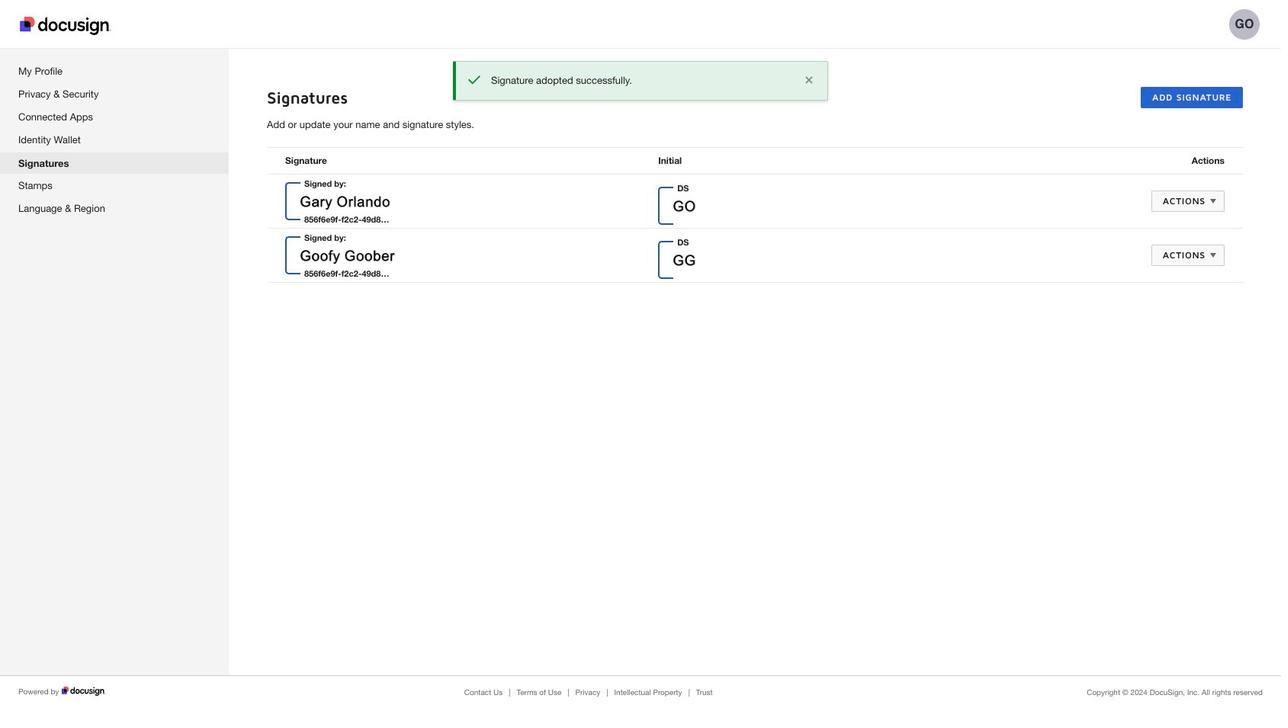 Task type: describe. For each thing, give the bounding box(es) containing it.
logo image
[[62, 688, 106, 696]]



Task type: locate. For each thing, give the bounding box(es) containing it.
cell
[[979, 175, 1244, 229], [979, 229, 1244, 283]]

docusign my profile image
[[20, 16, 111, 35]]

goofy goober image
[[289, 236, 403, 275]]

2 cell from the top
[[979, 229, 1244, 283]]

go image
[[662, 186, 705, 225]]

gg image
[[662, 240, 705, 280]]

cell for "gg" image
[[979, 229, 1244, 283]]

cell for the go image
[[979, 175, 1244, 229]]

gary orlando image
[[289, 182, 399, 221]]

1 cell from the top
[[979, 175, 1244, 229]]



Task type: vqa. For each thing, say whether or not it's contained in the screenshot.
first cell from the bottom
yes



